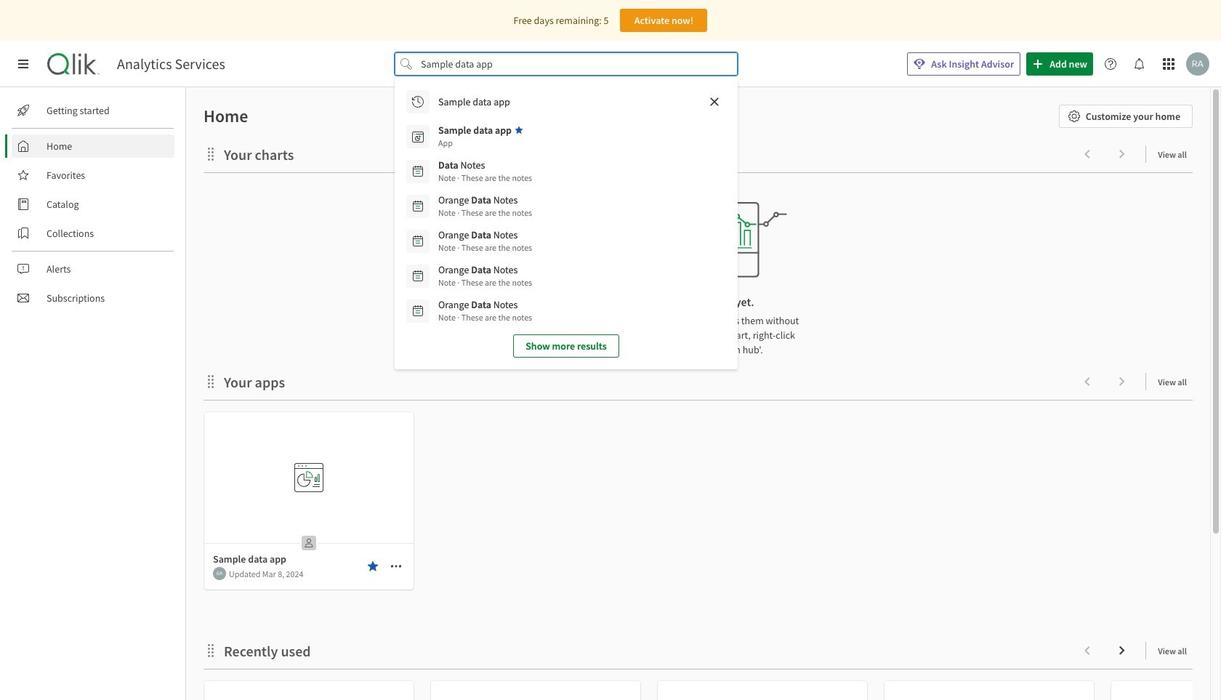 Task type: describe. For each thing, give the bounding box(es) containing it.
ruby anderson element
[[213, 567, 226, 580]]

sample data app element
[[438, 124, 512, 137]]

0 vertical spatial move collection image
[[204, 374, 218, 389]]

close sidebar menu image
[[17, 58, 29, 70]]

1 vertical spatial move collection image
[[204, 643, 218, 658]]

Search for content text field
[[418, 52, 715, 76]]

1 horizontal spatial ruby anderson image
[[1186, 52, 1210, 76]]

recently searched item image
[[412, 96, 424, 108]]

2 these are the notes element from the top
[[438, 206, 532, 220]]

3 these are the notes element from the top
[[438, 241, 532, 254]]



Task type: locate. For each thing, give the bounding box(es) containing it.
move collection image
[[204, 146, 218, 161]]

favorited item image
[[515, 126, 523, 134]]

0 horizontal spatial ruby anderson image
[[213, 567, 226, 580]]

5 these are the notes element from the top
[[438, 311, 532, 324]]

main content
[[180, 87, 1221, 700]]

move collection image
[[204, 374, 218, 389], [204, 643, 218, 658]]

these are the notes element
[[438, 172, 532, 185], [438, 206, 532, 220], [438, 241, 532, 254], [438, 276, 532, 289], [438, 311, 532, 324]]

ruby anderson image
[[1186, 52, 1210, 76], [213, 567, 226, 580]]

list box
[[401, 84, 732, 363]]

4 these are the notes element from the top
[[438, 276, 532, 289]]

unfavorite image
[[367, 560, 379, 572]]

0 vertical spatial ruby anderson image
[[1186, 52, 1210, 76]]

analytics services element
[[117, 55, 225, 73]]

navigation pane element
[[0, 93, 185, 316]]

1 vertical spatial ruby anderson image
[[213, 567, 226, 580]]

1 these are the notes element from the top
[[438, 172, 532, 185]]



Task type: vqa. For each thing, say whether or not it's contained in the screenshot.
Ask to the left
no



